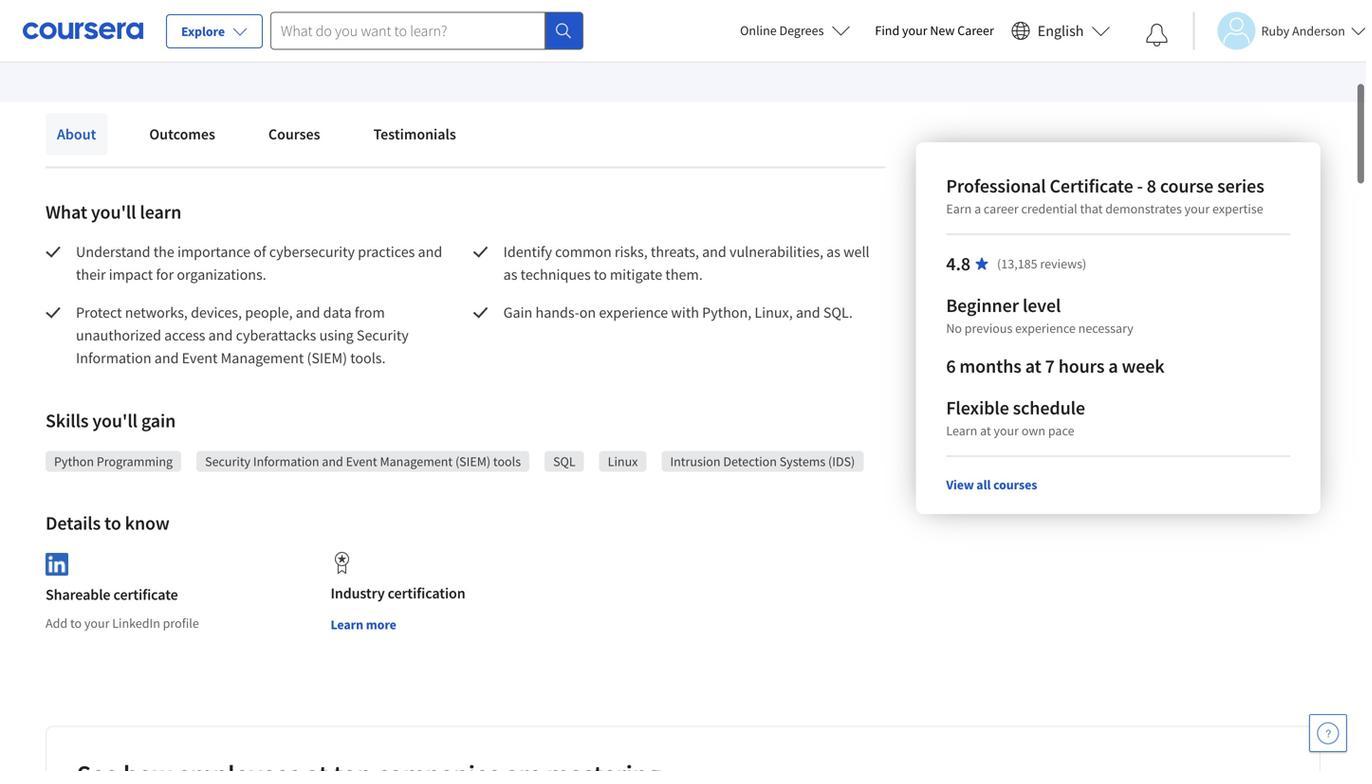 Task type: vqa. For each thing, say whether or not it's contained in the screenshot.
topmost Certificates
no



Task type: locate. For each thing, give the bounding box(es) containing it.
english
[[1038, 21, 1084, 40]]

common
[[555, 242, 612, 261]]

to left know
[[104, 511, 121, 535]]

1 horizontal spatial experience
[[1015, 320, 1076, 337]]

their
[[76, 265, 106, 284]]

0 horizontal spatial event
[[182, 349, 218, 368]]

1 vertical spatial security
[[205, 453, 251, 470]]

2 horizontal spatial to
[[594, 265, 607, 284]]

learn down flexible
[[946, 422, 977, 439]]

0 vertical spatial a
[[974, 200, 981, 217]]

0 horizontal spatial management
[[221, 349, 304, 368]]

1 vertical spatial as
[[503, 265, 517, 284]]

protect
[[76, 303, 122, 322]]

experience down level
[[1015, 320, 1076, 337]]

previous
[[965, 320, 1013, 337]]

0 horizontal spatial at
[[980, 422, 991, 439]]

information
[[76, 349, 151, 368], [253, 453, 319, 470]]

2 vertical spatial to
[[70, 615, 82, 632]]

1 vertical spatial learn
[[946, 422, 977, 439]]

to for your
[[70, 615, 82, 632]]

python programming
[[54, 453, 173, 470]]

access
[[164, 326, 205, 345]]

0 vertical spatial security
[[357, 326, 409, 345]]

management inside protect networks, devices, people, and data from unauthorized access and cyberattacks using security information and event management (siem) tools.
[[221, 349, 304, 368]]

0 vertical spatial event
[[182, 349, 218, 368]]

0 vertical spatial at
[[1025, 354, 1041, 378]]

1 vertical spatial you'll
[[92, 409, 138, 433]]

tools
[[493, 453, 521, 470]]

about link
[[46, 113, 108, 155]]

linux
[[608, 453, 638, 470]]

(13,185 reviews)
[[997, 255, 1086, 272]]

online
[[740, 22, 777, 39]]

1 vertical spatial with
[[671, 303, 699, 322]]

learn
[[272, 36, 308, 55], [946, 422, 977, 439], [331, 616, 363, 633]]

1 horizontal spatial learn
[[331, 616, 363, 633]]

0 vertical spatial learn
[[272, 36, 308, 55]]

1 vertical spatial to
[[104, 511, 121, 535]]

earn
[[946, 200, 972, 217]]

-
[[1137, 174, 1143, 198]]

view all courses link
[[946, 476, 1037, 493]]

learn more
[[331, 616, 396, 633]]

7
[[1045, 354, 1055, 378]]

view all courses
[[946, 476, 1037, 493]]

(siem) inside protect networks, devices, people, and data from unauthorized access and cyberattacks using security information and event management (siem) tools.
[[307, 349, 347, 368]]

1 horizontal spatial management
[[380, 453, 453, 470]]

ruby
[[1261, 22, 1290, 39]]

anderson
[[1292, 22, 1345, 39]]

learn inside • learn more
[[272, 36, 308, 55]]

at inside the "flexible schedule learn at your own pace"
[[980, 422, 991, 439]]

outcomes link
[[138, 113, 227, 155]]

learn more button
[[331, 615, 396, 634]]

as down the "identify"
[[503, 265, 517, 284]]

at
[[1025, 354, 1041, 378], [980, 422, 991, 439]]

management down cyberattacks
[[221, 349, 304, 368]]

information inside protect networks, devices, people, and data from unauthorized access and cyberattacks using security information and event management (siem) tools.
[[76, 349, 151, 368]]

0 horizontal spatial more
[[311, 36, 344, 55]]

all
[[976, 476, 991, 493]]

None search field
[[270, 12, 583, 50]]

demonstrates
[[1105, 200, 1182, 217]]

what
[[46, 200, 87, 224]]

security right programming
[[205, 453, 251, 470]]

at left 7
[[1025, 354, 1041, 378]]

0 horizontal spatial with
[[104, 35, 132, 54]]

0 vertical spatial with
[[104, 35, 132, 54]]

1 horizontal spatial a
[[1108, 354, 1118, 378]]

and inside 'identify common risks, threats, and vulnerabilities, as well as techniques to mitigate them.'
[[702, 242, 727, 261]]

a left week
[[1108, 354, 1118, 378]]

pace
[[1048, 422, 1074, 439]]

security down from
[[357, 326, 409, 345]]

as left well
[[826, 242, 840, 261]]

• learn more
[[259, 34, 344, 55]]

0 horizontal spatial learn
[[272, 36, 308, 55]]

as
[[826, 242, 840, 261], [503, 265, 517, 284]]

to right add
[[70, 615, 82, 632]]

1 horizontal spatial with
[[671, 303, 699, 322]]

more right •
[[311, 36, 344, 55]]

a inside professional certificate - 8 course series earn a career credential that demonstrates your expertise
[[974, 200, 981, 217]]

to down common
[[594, 265, 607, 284]]

learn inside button
[[331, 616, 363, 633]]

learn down industry at left bottom
[[331, 616, 363, 633]]

0 vertical spatial more
[[311, 36, 344, 55]]

with right the included
[[104, 35, 132, 54]]

details to know
[[46, 511, 170, 535]]

the
[[153, 242, 174, 261]]

event
[[182, 349, 218, 368], [346, 453, 377, 470]]

0 vertical spatial information
[[76, 349, 151, 368]]

your
[[902, 22, 927, 39], [1185, 200, 1210, 217], [994, 422, 1019, 439], [84, 615, 110, 632]]

1 vertical spatial more
[[366, 616, 396, 633]]

new
[[930, 22, 955, 39]]

your left own
[[994, 422, 1019, 439]]

at down flexible
[[980, 422, 991, 439]]

understand the importance of cybersecurity practices and their impact for organizations.
[[76, 242, 445, 284]]

a
[[974, 200, 981, 217], [1108, 354, 1118, 378]]

detection
[[723, 453, 777, 470]]

certificate
[[113, 586, 178, 605]]

(ids)
[[828, 453, 855, 470]]

with down them. on the top
[[671, 303, 699, 322]]

you'll up understand
[[91, 200, 136, 224]]

0 horizontal spatial to
[[70, 615, 82, 632]]

0 vertical spatial (siem)
[[307, 349, 347, 368]]

learn more link
[[272, 33, 344, 56]]

management left tools
[[380, 453, 453, 470]]

1 horizontal spatial to
[[104, 511, 121, 535]]

risks,
[[615, 242, 648, 261]]

a right earn
[[974, 200, 981, 217]]

people,
[[245, 303, 293, 322]]

and
[[418, 242, 442, 261], [702, 242, 727, 261], [296, 303, 320, 322], [796, 303, 820, 322], [208, 326, 233, 345], [154, 349, 179, 368], [322, 453, 343, 470]]

0 vertical spatial to
[[594, 265, 607, 284]]

details
[[46, 511, 101, 535]]

2 horizontal spatial learn
[[946, 422, 977, 439]]

english button
[[1004, 0, 1118, 62]]

0 horizontal spatial information
[[76, 349, 151, 368]]

0 horizontal spatial (siem)
[[307, 349, 347, 368]]

cyberattacks
[[236, 326, 316, 345]]

1 horizontal spatial (siem)
[[455, 453, 491, 470]]

1 vertical spatial event
[[346, 453, 377, 470]]

1 vertical spatial at
[[980, 422, 991, 439]]

courses
[[268, 125, 320, 144]]

to
[[594, 265, 607, 284], [104, 511, 121, 535], [70, 615, 82, 632]]

(siem) left tools
[[455, 453, 491, 470]]

1 horizontal spatial more
[[366, 616, 396, 633]]

2 vertical spatial learn
[[331, 616, 363, 633]]

python,
[[702, 303, 752, 322]]

0 vertical spatial you'll
[[91, 200, 136, 224]]

python
[[54, 453, 94, 470]]

you'll for what
[[91, 200, 136, 224]]

0 horizontal spatial a
[[974, 200, 981, 217]]

(siem) down using
[[307, 349, 347, 368]]

management
[[221, 349, 304, 368], [380, 453, 453, 470]]

explore
[[181, 23, 225, 40]]

0 horizontal spatial experience
[[599, 303, 668, 322]]

your down shareable certificate
[[84, 615, 110, 632]]

coursera image
[[23, 15, 143, 46]]

professional
[[946, 174, 1046, 198]]

more down industry certification at bottom left
[[366, 616, 396, 633]]

you'll up python programming
[[92, 409, 138, 433]]

included with
[[46, 35, 135, 54]]

you'll for skills
[[92, 409, 138, 433]]

1 horizontal spatial security
[[357, 326, 409, 345]]

(13,185
[[997, 255, 1037, 272]]

shareable certificate
[[46, 586, 178, 605]]

learn right •
[[272, 36, 308, 55]]

1 vertical spatial information
[[253, 453, 319, 470]]

beginner
[[946, 294, 1019, 317]]

your inside the "flexible schedule learn at your own pace"
[[994, 422, 1019, 439]]

0 vertical spatial as
[[826, 242, 840, 261]]

0 vertical spatial management
[[221, 349, 304, 368]]

gain hands-on experience with python, linux, and sql.
[[503, 303, 853, 322]]

experience down mitigate at the top
[[599, 303, 668, 322]]

find your new career
[[875, 22, 994, 39]]

your down "course"
[[1185, 200, 1210, 217]]

practices
[[358, 242, 415, 261]]



Task type: describe. For each thing, give the bounding box(es) containing it.
hands-
[[536, 303, 579, 322]]

view
[[946, 476, 974, 493]]

What do you want to learn? text field
[[270, 12, 545, 50]]

week
[[1122, 354, 1165, 378]]

professional certificate - 8 course series earn a career credential that demonstrates your expertise
[[946, 174, 1264, 217]]

tools.
[[350, 349, 386, 368]]

them.
[[665, 265, 703, 284]]

4.8
[[946, 252, 971, 276]]

included
[[46, 35, 101, 54]]

online degrees button
[[725, 9, 866, 51]]

certification
[[388, 584, 465, 603]]

add
[[46, 615, 68, 632]]

security inside protect networks, devices, people, and data from unauthorized access and cyberattacks using security information and event management (siem) tools.
[[357, 326, 409, 345]]

certificate
[[1050, 174, 1133, 198]]

learn inside the "flexible schedule learn at your own pace"
[[946, 422, 977, 439]]

find
[[875, 22, 900, 39]]

ruby anderson
[[1261, 22, 1345, 39]]

1 horizontal spatial as
[[826, 242, 840, 261]]

hours
[[1058, 354, 1105, 378]]

experience inside beginner level no previous experience necessary
[[1015, 320, 1076, 337]]

explore button
[[166, 14, 263, 48]]

flexible schedule learn at your own pace
[[946, 396, 1085, 439]]

about
[[57, 125, 96, 144]]

•
[[259, 34, 264, 55]]

more inside button
[[366, 616, 396, 633]]

career
[[957, 22, 994, 39]]

1 horizontal spatial at
[[1025, 354, 1041, 378]]

0 horizontal spatial as
[[503, 265, 517, 284]]

intrusion
[[670, 453, 721, 470]]

coursera plus image
[[135, 40, 251, 51]]

that
[[1080, 200, 1103, 217]]

series
[[1217, 174, 1264, 198]]

necessary
[[1078, 320, 1134, 337]]

courses
[[993, 476, 1037, 493]]

event inside protect networks, devices, people, and data from unauthorized access and cyberattacks using security information and event management (siem) tools.
[[182, 349, 218, 368]]

profile
[[163, 615, 199, 632]]

beginner level no previous experience necessary
[[946, 294, 1134, 337]]

know
[[125, 511, 170, 535]]

0 horizontal spatial security
[[205, 453, 251, 470]]

from
[[355, 303, 385, 322]]

networks,
[[125, 303, 188, 322]]

career
[[984, 200, 1019, 217]]

degrees
[[779, 22, 824, 39]]

reviews)
[[1040, 255, 1086, 272]]

flexible
[[946, 396, 1009, 420]]

1 vertical spatial management
[[380, 453, 453, 470]]

vulnerabilities,
[[730, 242, 823, 261]]

skills
[[46, 409, 89, 433]]

help center image
[[1317, 722, 1340, 745]]

linkedin
[[112, 615, 160, 632]]

gain
[[503, 303, 532, 322]]

security information and event management (siem) tools
[[205, 453, 521, 470]]

sql
[[553, 453, 576, 470]]

1 horizontal spatial event
[[346, 453, 377, 470]]

identify
[[503, 242, 552, 261]]

programming
[[97, 453, 173, 470]]

what you'll learn
[[46, 200, 181, 224]]

to inside 'identify common risks, threats, and vulnerabilities, as well as techniques to mitigate them.'
[[594, 265, 607, 284]]

1 vertical spatial a
[[1108, 354, 1118, 378]]

show notifications image
[[1146, 24, 1168, 46]]

shareable
[[46, 586, 110, 605]]

schedule
[[1013, 396, 1085, 420]]

industry certification
[[331, 584, 465, 603]]

months
[[959, 354, 1022, 378]]

your inside professional certificate - 8 course series earn a career credential that demonstrates your expertise
[[1185, 200, 1210, 217]]

expertise
[[1212, 200, 1263, 217]]

your right 'find'
[[902, 22, 927, 39]]

own
[[1022, 422, 1046, 439]]

course
[[1160, 174, 1214, 198]]

using
[[319, 326, 354, 345]]

testimonials link
[[362, 113, 467, 155]]

importance
[[177, 242, 251, 261]]

data
[[323, 303, 352, 322]]

1 horizontal spatial information
[[253, 453, 319, 470]]

understand
[[76, 242, 150, 261]]

to for know
[[104, 511, 121, 535]]

and inside 'understand the importance of cybersecurity practices and their impact for organizations.'
[[418, 242, 442, 261]]

on
[[579, 303, 596, 322]]

8
[[1147, 174, 1156, 198]]

more inside • learn more
[[311, 36, 344, 55]]

1 vertical spatial (siem)
[[455, 453, 491, 470]]

threats,
[[651, 242, 699, 261]]

mitigate
[[610, 265, 662, 284]]

online degrees
[[740, 22, 824, 39]]

devices,
[[191, 303, 242, 322]]

learn
[[140, 200, 181, 224]]

protect networks, devices, people, and data from unauthorized access and cyberattacks using security information and event management (siem) tools.
[[76, 303, 412, 368]]

find your new career link
[[866, 19, 1004, 43]]

unauthorized
[[76, 326, 161, 345]]

of
[[254, 242, 266, 261]]

no
[[946, 320, 962, 337]]

linux,
[[755, 303, 793, 322]]

impact
[[109, 265, 153, 284]]

intrusion detection systems (ids)
[[670, 453, 855, 470]]

skills you'll gain
[[46, 409, 176, 433]]



